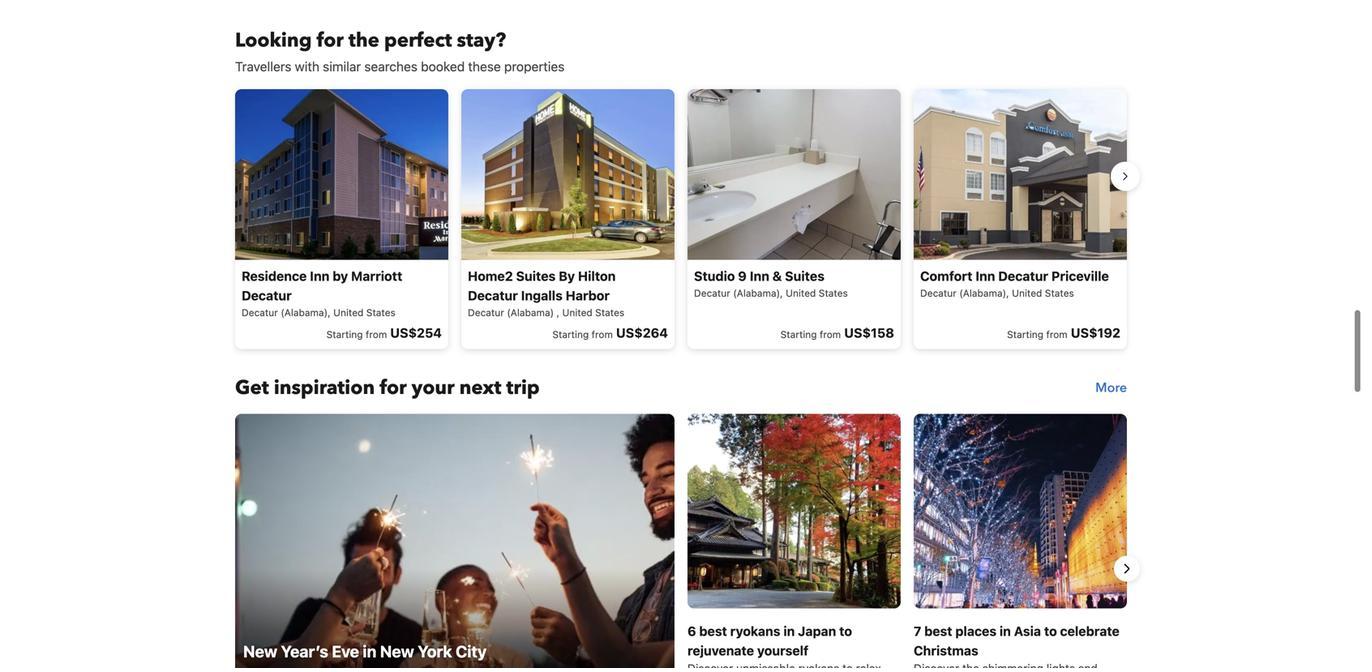 Task type: locate. For each thing, give the bounding box(es) containing it.
2 best from the left
[[925, 624, 953, 639]]

hilton
[[578, 268, 616, 284]]

us$254
[[390, 325, 442, 341]]

1 horizontal spatial in
[[784, 624, 795, 639]]

decatur inside the studio 9 inn & suites decatur (alabama), united states
[[694, 287, 731, 299]]

inn
[[310, 268, 330, 284], [750, 268, 770, 284], [976, 268, 996, 284]]

from left the us$158
[[820, 329, 841, 340]]

to
[[840, 624, 853, 639], [1045, 624, 1058, 639]]

starting down the studio 9 inn & suites decatur (alabama), united states
[[781, 329, 817, 340]]

starting for us$192
[[1008, 329, 1044, 340]]

2 horizontal spatial (alabama),
[[960, 287, 1010, 299]]

residence
[[242, 268, 307, 284]]

united inside home2 suites by hilton decatur ingalls harbor decatur (alabama) , united states
[[563, 307, 593, 318]]

&
[[773, 268, 782, 284]]

(alabama), inside residence inn by marriott decatur decatur (alabama), united states
[[281, 307, 331, 318]]

suites right &
[[785, 268, 825, 284]]

decatur
[[999, 268, 1049, 284], [694, 287, 731, 299], [921, 287, 957, 299], [242, 288, 292, 303], [468, 288, 518, 303], [242, 307, 278, 318], [468, 307, 504, 318]]

7 best places in asia to celebrate christmas link
[[914, 414, 1128, 668]]

perfect
[[384, 27, 452, 54]]

in inside 6 best ryokans in japan to rejuvenate yourself
[[784, 624, 795, 639]]

(alabama),
[[734, 287, 783, 299], [960, 287, 1010, 299], [281, 307, 331, 318]]

from for us$192
[[1047, 329, 1068, 340]]

from for us$264
[[592, 329, 613, 340]]

1 from from the left
[[366, 329, 387, 340]]

trip
[[507, 375, 540, 401]]

(alabama), down comfort
[[960, 287, 1010, 299]]

starting inside "starting from us$254"
[[327, 329, 363, 340]]

2 starting from the left
[[553, 329, 589, 340]]

0 horizontal spatial inn
[[310, 268, 330, 284]]

united up starting from us$158
[[786, 287, 816, 299]]

suites up ingalls
[[516, 268, 556, 284]]

1 to from the left
[[840, 624, 853, 639]]

starting inside starting from us$158
[[781, 329, 817, 340]]

next
[[460, 375, 502, 401]]

inn inside residence inn by marriott decatur decatur (alabama), united states
[[310, 268, 330, 284]]

best inside 6 best ryokans in japan to rejuvenate yourself
[[700, 624, 728, 639]]

to inside 6 best ryokans in japan to rejuvenate yourself
[[840, 624, 853, 639]]

travellers
[[235, 59, 292, 74]]

year's
[[281, 642, 328, 661]]

in for japan
[[784, 624, 795, 639]]

starting
[[327, 329, 363, 340], [553, 329, 589, 340], [781, 329, 817, 340], [1008, 329, 1044, 340]]

best up "rejuvenate"
[[700, 624, 728, 639]]

studio
[[694, 268, 735, 284]]

united right ,
[[563, 307, 593, 318]]

4 from from the left
[[1047, 329, 1068, 340]]

1 horizontal spatial best
[[925, 624, 953, 639]]

suites
[[516, 268, 556, 284], [785, 268, 825, 284]]

from left "us$192"
[[1047, 329, 1068, 340]]

united up "starting from us$192"
[[1013, 287, 1043, 299]]

0 horizontal spatial new
[[243, 642, 278, 661]]

7 best places in asia to celebrate christmas image
[[914, 414, 1128, 609]]

3 from from the left
[[820, 329, 841, 340]]

1 vertical spatial for
[[380, 375, 407, 401]]

1 new from the left
[[243, 642, 278, 661]]

states up starting from us$264
[[596, 307, 625, 318]]

ryokans
[[731, 624, 781, 639]]

starting down ,
[[553, 329, 589, 340]]

2 to from the left
[[1045, 624, 1058, 639]]

in inside 7 best places in asia to celebrate christmas
[[1000, 624, 1012, 639]]

3 inn from the left
[[976, 268, 996, 284]]

1 best from the left
[[700, 624, 728, 639]]

0 horizontal spatial (alabama),
[[281, 307, 331, 318]]

2 inn from the left
[[750, 268, 770, 284]]

in right eve
[[363, 642, 377, 661]]

inn inside comfort inn decatur priceville decatur (alabama), united states
[[976, 268, 996, 284]]

states up starting from us$158
[[819, 287, 848, 299]]

(alabama)
[[507, 307, 554, 318]]

to right asia
[[1045, 624, 1058, 639]]

starting down comfort inn decatur priceville decatur (alabama), united states
[[1008, 329, 1044, 340]]

2 new from the left
[[380, 642, 414, 661]]

starting inside starting from us$264
[[553, 329, 589, 340]]

new left year's
[[243, 642, 278, 661]]

looking
[[235, 27, 312, 54]]

1 inn from the left
[[310, 268, 330, 284]]

from left us$254
[[366, 329, 387, 340]]

united
[[786, 287, 816, 299], [1013, 287, 1043, 299], [334, 307, 364, 318], [563, 307, 593, 318]]

1 horizontal spatial suites
[[785, 268, 825, 284]]

0 horizontal spatial in
[[363, 642, 377, 661]]

from inside "starting from us$192"
[[1047, 329, 1068, 340]]

for left your
[[380, 375, 407, 401]]

0 vertical spatial for
[[317, 27, 344, 54]]

eve
[[332, 642, 359, 661]]

similar
[[323, 59, 361, 74]]

get
[[235, 375, 269, 401]]

2 suites from the left
[[785, 268, 825, 284]]

4 starting from the left
[[1008, 329, 1044, 340]]

united down by
[[334, 307, 364, 318]]

1 horizontal spatial (alabama),
[[734, 287, 783, 299]]

7
[[914, 624, 922, 639]]

in up yourself
[[784, 624, 795, 639]]

in left asia
[[1000, 624, 1012, 639]]

2 from from the left
[[592, 329, 613, 340]]

0 horizontal spatial best
[[700, 624, 728, 639]]

1 horizontal spatial new
[[380, 642, 414, 661]]

best right 7
[[925, 624, 953, 639]]

2 horizontal spatial in
[[1000, 624, 1012, 639]]

1 horizontal spatial inn
[[750, 268, 770, 284]]

starting inside "starting from us$192"
[[1008, 329, 1044, 340]]

christmas
[[914, 643, 979, 659]]

0 horizontal spatial for
[[317, 27, 344, 54]]

from inside "starting from us$254"
[[366, 329, 387, 340]]

inn left by
[[310, 268, 330, 284]]

1 starting from the left
[[327, 329, 363, 340]]

0 horizontal spatial suites
[[516, 268, 556, 284]]

for
[[317, 27, 344, 54], [380, 375, 407, 401]]

1 suites from the left
[[516, 268, 556, 284]]

states
[[819, 287, 848, 299], [1046, 287, 1075, 299], [367, 307, 396, 318], [596, 307, 625, 318]]

new
[[243, 642, 278, 661], [380, 642, 414, 661]]

more link
[[1096, 375, 1128, 401]]

,
[[557, 307, 560, 318]]

(alabama), inside the studio 9 inn & suites decatur (alabama), united states
[[734, 287, 783, 299]]

york
[[418, 642, 452, 661]]

suites inside home2 suites by hilton decatur ingalls harbor decatur (alabama) , united states
[[516, 268, 556, 284]]

(alabama), down 9
[[734, 287, 783, 299]]

from
[[366, 329, 387, 340], [592, 329, 613, 340], [820, 329, 841, 340], [1047, 329, 1068, 340]]

0 horizontal spatial to
[[840, 624, 853, 639]]

in for asia
[[1000, 624, 1012, 639]]

to inside 7 best places in asia to celebrate christmas
[[1045, 624, 1058, 639]]

yourself
[[758, 643, 809, 659]]

comfort
[[921, 268, 973, 284]]

states inside residence inn by marriott decatur decatur (alabama), united states
[[367, 307, 396, 318]]

(alabama), down residence
[[281, 307, 331, 318]]

states down priceville
[[1046, 287, 1075, 299]]

in
[[784, 624, 795, 639], [1000, 624, 1012, 639], [363, 642, 377, 661]]

new left 'york'
[[380, 642, 414, 661]]

best
[[700, 624, 728, 639], [925, 624, 953, 639]]

united inside the studio 9 inn & suites decatur (alabama), united states
[[786, 287, 816, 299]]

next image
[[1118, 559, 1137, 579]]

3 starting from the left
[[781, 329, 817, 340]]

states inside the studio 9 inn & suites decatur (alabama), united states
[[819, 287, 848, 299]]

to for asia
[[1045, 624, 1058, 639]]

from inside starting from us$158
[[820, 329, 841, 340]]

(alabama), for us$158
[[734, 287, 783, 299]]

2 horizontal spatial inn
[[976, 268, 996, 284]]

starting down residence inn by marriott decatur decatur (alabama), united states
[[327, 329, 363, 340]]

rejuvenate
[[688, 643, 755, 659]]

us$192
[[1071, 325, 1121, 341]]

us$264
[[617, 325, 668, 341]]

from left us$264
[[592, 329, 613, 340]]

inn right comfort
[[976, 268, 996, 284]]

states up "starting from us$254"
[[367, 307, 396, 318]]

home2 suites by hilton decatur ingalls harbor decatur (alabama) , united states
[[468, 268, 625, 318]]

for up the similar
[[317, 27, 344, 54]]

to right japan
[[840, 624, 853, 639]]

1 horizontal spatial to
[[1045, 624, 1058, 639]]

from inside starting from us$264
[[592, 329, 613, 340]]

inn right 9
[[750, 268, 770, 284]]

best inside 7 best places in asia to celebrate christmas
[[925, 624, 953, 639]]

region
[[222, 83, 1141, 356]]



Task type: vqa. For each thing, say whether or not it's contained in the screenshot.
property inside the the You'll be able to communicate directly with your host to find out how to get your keys. Whether you meet them personally or just use a lockbox, it'll be easy for you to access your property and start enjoying your vacation!
no



Task type: describe. For each thing, give the bounding box(es) containing it.
starting for us$254
[[327, 329, 363, 340]]

studio 9 inn & suites decatur (alabama), united states
[[694, 268, 848, 299]]

comfort inn decatur priceville decatur (alabama), united states
[[921, 268, 1110, 299]]

states inside comfort inn decatur priceville decatur (alabama), united states
[[1046, 287, 1075, 299]]

inn for residence
[[310, 268, 330, 284]]

more
[[1096, 379, 1128, 397]]

(alabama), inside comfort inn decatur priceville decatur (alabama), united states
[[960, 287, 1010, 299]]

best for 6
[[700, 624, 728, 639]]

ingalls
[[521, 288, 563, 303]]

japan
[[798, 624, 837, 639]]

looking for the perfect stay? travellers with similar searches booked these properties
[[235, 27, 565, 74]]

booked
[[421, 59, 465, 74]]

6
[[688, 624, 697, 639]]

7 best places in asia to celebrate christmas
[[914, 624, 1120, 659]]

places
[[956, 624, 997, 639]]

6 best ryokans in japan to rejuvenate yourself
[[688, 624, 853, 659]]

new year's eve in new york city region
[[222, 414, 1141, 668]]

by
[[559, 268, 575, 284]]

stay?
[[457, 27, 506, 54]]

priceville
[[1052, 268, 1110, 284]]

states inside home2 suites by hilton decatur ingalls harbor decatur (alabama) , united states
[[596, 307, 625, 318]]

for inside looking for the perfect stay? travellers with similar searches booked these properties
[[317, 27, 344, 54]]

inn for comfort
[[976, 268, 996, 284]]

searches
[[365, 59, 418, 74]]

starting for us$158
[[781, 329, 817, 340]]

residence inn by marriott decatur decatur (alabama), united states
[[242, 268, 403, 318]]

inspiration
[[274, 375, 375, 401]]

best for 7
[[925, 624, 953, 639]]

united inside comfort inn decatur priceville decatur (alabama), united states
[[1013, 287, 1043, 299]]

inn inside the studio 9 inn & suites decatur (alabama), united states
[[750, 268, 770, 284]]

by
[[333, 268, 348, 284]]

home2
[[468, 268, 513, 284]]

9
[[738, 268, 747, 284]]

properties
[[505, 59, 565, 74]]

new year's eve in new york city
[[243, 642, 487, 661]]

the
[[349, 27, 380, 54]]

starting from us$192
[[1008, 325, 1121, 341]]

1 horizontal spatial for
[[380, 375, 407, 401]]

celebrate
[[1061, 624, 1120, 639]]

new year's eve in new york city link
[[235, 414, 675, 668]]

starting from us$264
[[553, 325, 668, 341]]

asia
[[1015, 624, 1042, 639]]

to for japan
[[840, 624, 853, 639]]

starting from us$254
[[327, 325, 442, 341]]

starting from us$158
[[781, 325, 895, 341]]

from for us$158
[[820, 329, 841, 340]]

get inspiration for your next trip
[[235, 375, 540, 401]]

united inside residence inn by marriott decatur decatur (alabama), united states
[[334, 307, 364, 318]]

harbor
[[566, 288, 610, 303]]

with
[[295, 59, 320, 74]]

marriott
[[351, 268, 403, 284]]

your
[[412, 375, 455, 401]]

6 best ryokans in japan to rejuvenate yourself image
[[688, 414, 901, 609]]

region containing residence inn by marriott decatur
[[222, 83, 1141, 356]]

starting for us$264
[[553, 329, 589, 340]]

suites inside the studio 9 inn & suites decatur (alabama), united states
[[785, 268, 825, 284]]

these
[[468, 59, 501, 74]]

city
[[456, 642, 487, 661]]

(alabama), for us$254
[[281, 307, 331, 318]]

from for us$254
[[366, 329, 387, 340]]

6 best ryokans in japan to rejuvenate yourself link
[[688, 414, 901, 668]]

us$158
[[845, 325, 895, 341]]

in for new
[[363, 642, 377, 661]]



